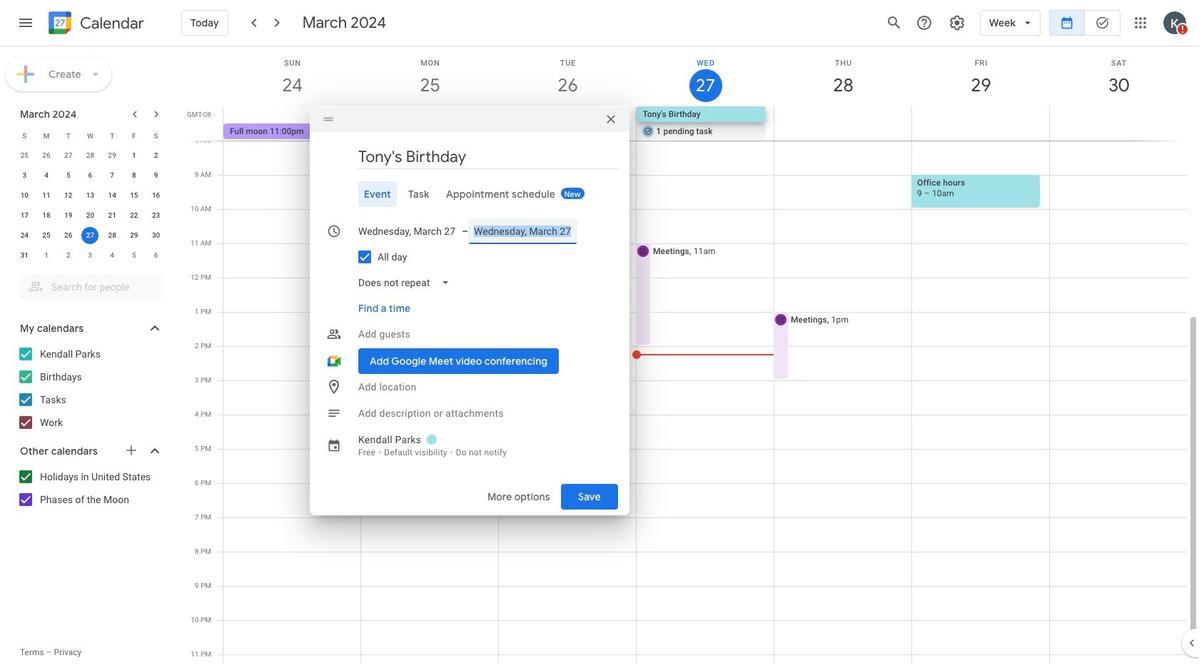 Task type: locate. For each thing, give the bounding box(es) containing it.
21 element
[[104, 207, 121, 224]]

row
[[217, 106, 1200, 141], [14, 126, 167, 146], [14, 146, 167, 166], [14, 166, 167, 186], [14, 186, 167, 206], [14, 206, 167, 226], [14, 226, 167, 246], [14, 246, 167, 266]]

tab list
[[321, 181, 619, 207]]

april 3 element
[[82, 247, 99, 264]]

End date text field
[[474, 219, 572, 244]]

None search field
[[0, 269, 177, 300]]

3 element
[[16, 167, 33, 184]]

grid
[[183, 46, 1200, 664]]

18 element
[[38, 207, 55, 224]]

my calendars list
[[3, 343, 177, 434]]

27, today element
[[82, 227, 99, 244]]

31 element
[[16, 247, 33, 264]]

29 element
[[126, 227, 143, 244]]

None field
[[353, 270, 462, 296]]

heading inside calendar element
[[77, 15, 144, 32]]

cell
[[361, 106, 499, 141], [499, 106, 637, 141], [637, 106, 775, 141], [775, 106, 912, 141], [912, 106, 1050, 141], [1050, 106, 1188, 141], [79, 226, 101, 246]]

5 element
[[60, 167, 77, 184]]

april 6 element
[[148, 247, 165, 264]]

20 element
[[82, 207, 99, 224]]

heading
[[77, 15, 144, 32]]

1 element
[[126, 147, 143, 164]]

8 element
[[126, 167, 143, 184]]

february 25 element
[[16, 147, 33, 164]]

25 element
[[38, 227, 55, 244]]

cell inside march 2024 grid
[[79, 226, 101, 246]]

row group
[[14, 146, 167, 266]]

6 element
[[82, 167, 99, 184]]

to element
[[462, 226, 469, 237]]

april 1 element
[[38, 247, 55, 264]]

11 element
[[38, 187, 55, 204]]

february 29 element
[[104, 147, 121, 164]]

march 2024 grid
[[14, 126, 167, 266]]

2 element
[[148, 147, 165, 164]]

23 element
[[148, 207, 165, 224]]



Task type: vqa. For each thing, say whether or not it's contained in the screenshot.
Flamingo MENU ITEM
no



Task type: describe. For each thing, give the bounding box(es) containing it.
other calendars list
[[3, 466, 177, 511]]

26 element
[[60, 227, 77, 244]]

calendar element
[[46, 9, 144, 40]]

april 5 element
[[126, 247, 143, 264]]

add other calendars image
[[124, 444, 139, 458]]

7 element
[[104, 167, 121, 184]]

february 27 element
[[60, 147, 77, 164]]

Add title text field
[[359, 146, 619, 168]]

24 element
[[16, 227, 33, 244]]

april 4 element
[[104, 247, 121, 264]]

february 26 element
[[38, 147, 55, 164]]

15 element
[[126, 187, 143, 204]]

9 element
[[148, 167, 165, 184]]

14 element
[[104, 187, 121, 204]]

30 element
[[148, 227, 165, 244]]

12 element
[[60, 187, 77, 204]]

19 element
[[60, 207, 77, 224]]

Search for people text field
[[29, 274, 154, 300]]

22 element
[[126, 207, 143, 224]]

february 28 element
[[82, 147, 99, 164]]

settings menu image
[[949, 14, 966, 31]]

13 element
[[82, 187, 99, 204]]

main drawer image
[[17, 14, 34, 31]]

4 element
[[38, 167, 55, 184]]

28 element
[[104, 227, 121, 244]]

17 element
[[16, 207, 33, 224]]

16 element
[[148, 187, 165, 204]]

april 2 element
[[60, 247, 77, 264]]

Start date text field
[[359, 219, 456, 244]]

new element
[[561, 188, 585, 199]]

10 element
[[16, 187, 33, 204]]



